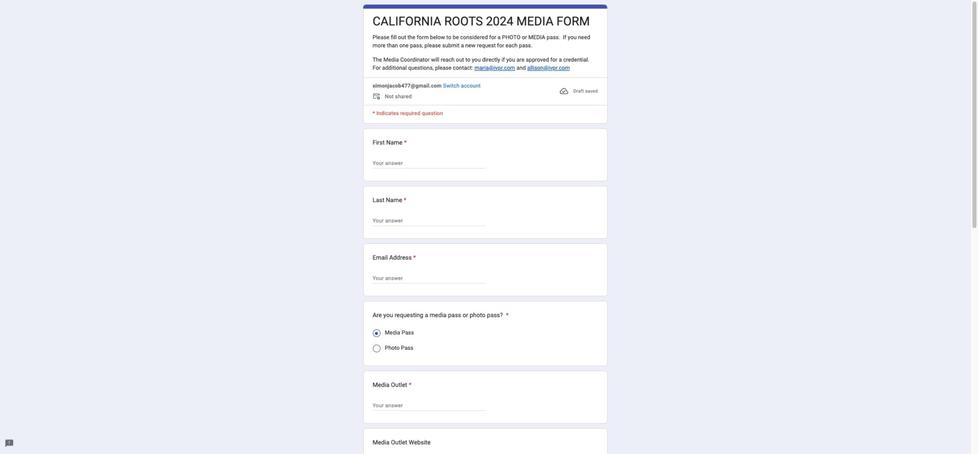 Task type: vqa. For each thing, say whether or not it's contained in the screenshot.
5th heading from the bottom Required question element
yes



Task type: describe. For each thing, give the bounding box(es) containing it.
media pass image
[[375, 332, 378, 335]]

Photo Pass radio
[[373, 345, 380, 353]]

required question element for fourth heading from the bottom of the page
[[402, 195, 407, 205]]

4 heading from the top
[[373, 253, 416, 262]]

3 heading from the top
[[373, 195, 407, 205]]

photo pass image
[[373, 345, 380, 353]]



Task type: locate. For each thing, give the bounding box(es) containing it.
heading
[[373, 14, 590, 29], [373, 138, 407, 147], [373, 195, 407, 205], [373, 253, 416, 262], [373, 311, 509, 320], [373, 380, 412, 390]]

None text field
[[373, 158, 485, 168], [373, 274, 485, 283], [373, 158, 485, 168], [373, 274, 485, 283]]

report a problem to google image
[[5, 439, 14, 448]]

6 heading from the top
[[373, 380, 412, 390]]

2 heading from the top
[[373, 138, 407, 147]]

1 heading from the top
[[373, 14, 590, 29]]

required question element for fifth heading
[[505, 311, 509, 320]]

required question element for 1st heading from the bottom
[[407, 380, 412, 390]]

required question element
[[403, 138, 407, 147], [402, 195, 407, 205], [412, 253, 416, 262], [505, 311, 509, 320], [407, 380, 412, 390]]

required question element for fifth heading from the bottom of the page
[[403, 138, 407, 147]]

your email and google account are not part of your response image
[[373, 92, 385, 102], [373, 92, 382, 102]]

status
[[560, 82, 598, 100]]

None text field
[[373, 216, 485, 225], [373, 401, 485, 410], [373, 216, 485, 225], [373, 401, 485, 410]]

list
[[363, 128, 608, 454]]

required question element for third heading from the bottom
[[412, 253, 416, 262]]

Media Pass radio
[[373, 330, 380, 337]]

5 heading from the top
[[373, 311, 509, 320]]



